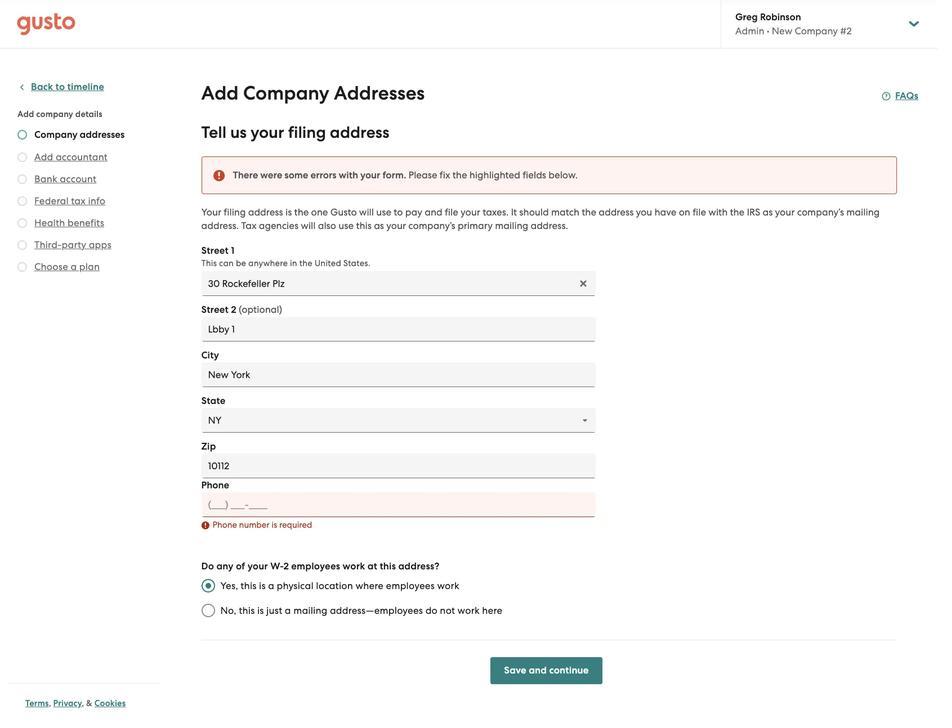 Task type: vqa. For each thing, say whether or not it's contained in the screenshot.
DIRECTORY
no



Task type: describe. For each thing, give the bounding box(es) containing it.
required
[[279, 521, 312, 531]]

add accountant button
[[34, 150, 108, 164]]

terms link
[[25, 699, 49, 709]]

add for add accountant
[[34, 152, 53, 163]]

third-
[[34, 239, 62, 251]]

with inside your filing address is the one gusto will use to pay and file your taxes. it should match the address you have on file with the irs as your company's mailing address. tax agencies will also use this as your company's primary mailing address.
[[709, 207, 728, 218]]

is for required
[[272, 521, 277, 531]]

1 vertical spatial a
[[268, 581, 274, 592]]

add accountant
[[34, 152, 108, 163]]

home image
[[17, 13, 75, 35]]

fields
[[523, 170, 546, 181]]

robinson
[[760, 11, 801, 23]]

to inside your filing address is the one gusto will use to pay and file your taxes. it should match the address you have on file with the irs as your company's mailing address. tax agencies will also use this as your company's primary mailing address.
[[394, 207, 403, 218]]

check image for federal
[[17, 197, 27, 206]]

greg
[[736, 11, 758, 23]]

this inside your filing address is the one gusto will use to pay and file your taxes. it should match the address you have on file with the irs as your company's mailing address. tax agencies will also use this as your company's primary mailing address.
[[356, 220, 372, 232]]

0 horizontal spatial use
[[339, 220, 354, 232]]

0 horizontal spatial address
[[248, 207, 283, 218]]

united
[[315, 259, 341, 269]]

at
[[368, 561, 378, 573]]

not
[[440, 606, 455, 617]]

1 vertical spatial will
[[301, 220, 316, 232]]

do
[[201, 561, 214, 573]]

on
[[679, 207, 691, 218]]

bank account button
[[34, 172, 96, 186]]

address?
[[399, 561, 440, 573]]

check image for add
[[17, 153, 27, 162]]

back
[[31, 81, 53, 93]]

save and continue
[[504, 665, 589, 677]]

tell
[[201, 123, 227, 143]]

your right irs
[[775, 207, 795, 218]]

add company details
[[17, 109, 102, 119]]

privacy
[[53, 699, 82, 709]]

in
[[290, 259, 297, 269]]

this right the at
[[380, 561, 396, 573]]

tell us your filing address
[[201, 123, 390, 143]]

benefits
[[68, 217, 104, 229]]

1 vertical spatial company
[[243, 82, 330, 105]]

is for just
[[257, 606, 264, 617]]

your right us
[[251, 123, 284, 143]]

company inside 'list'
[[34, 129, 77, 141]]

there were some errors with your form. please fix the highlighted fields below.
[[233, 170, 578, 181]]

health
[[34, 217, 65, 229]]

anywhere
[[248, 259, 288, 269]]

this
[[201, 259, 217, 269]]

tax
[[71, 195, 86, 207]]

2 address. from the left
[[531, 220, 568, 232]]

apps
[[89, 239, 111, 251]]

taxes.
[[483, 207, 509, 218]]

0 vertical spatial with
[[339, 170, 358, 181]]

timeline
[[67, 81, 104, 93]]

continue
[[550, 665, 589, 677]]

0 vertical spatial 2
[[231, 304, 237, 316]]

third-party apps
[[34, 239, 111, 251]]

should
[[520, 207, 549, 218]]

1 vertical spatial employees
[[386, 581, 435, 592]]

company inside greg robinson admin • new company #2
[[795, 25, 838, 37]]

phone for phone
[[201, 480, 229, 492]]

city
[[201, 350, 219, 362]]

primary
[[458, 220, 493, 232]]

choose a plan button
[[34, 260, 100, 274]]

faqs
[[896, 90, 919, 102]]

1 horizontal spatial 2
[[284, 561, 289, 573]]

1 address. from the left
[[201, 220, 239, 232]]

physical
[[277, 581, 314, 592]]

tax
[[241, 220, 257, 232]]

company addresses
[[34, 129, 125, 141]]

form.
[[383, 170, 406, 181]]

#2
[[841, 25, 852, 37]]

info
[[88, 195, 105, 207]]

fix
[[440, 170, 450, 181]]

errors
[[311, 170, 337, 181]]

states.
[[344, 259, 371, 269]]

check image for bank
[[17, 175, 27, 184]]

is inside your filing address is the one gusto will use to pay and file your taxes. it should match the address you have on file with the irs as your company's mailing address. tax agencies will also use this as your company's primary mailing address.
[[286, 207, 292, 218]]

this right the "no,"
[[239, 606, 255, 617]]

1 file from the left
[[445, 207, 458, 218]]

gusto
[[330, 207, 357, 218]]

2 vertical spatial mailing
[[294, 606, 328, 617]]

1 check image from the top
[[17, 130, 27, 140]]

were
[[260, 170, 282, 181]]

third-party apps button
[[34, 238, 111, 252]]

no,
[[221, 606, 236, 617]]

your down pay
[[387, 220, 406, 232]]

where
[[356, 581, 384, 592]]

1 vertical spatial mailing
[[495, 220, 529, 232]]

health benefits button
[[34, 216, 104, 230]]

and inside your filing address is the one gusto will use to pay and file your taxes. it should match the address you have on file with the irs as your company's mailing address. tax agencies will also use this as your company's primary mailing address.
[[425, 207, 443, 218]]

0 vertical spatial work
[[343, 561, 365, 573]]

and inside button
[[529, 665, 547, 677]]

account
[[60, 174, 96, 185]]

1 horizontal spatial as
[[763, 207, 773, 218]]

faqs button
[[882, 90, 919, 103]]

agencies
[[259, 220, 299, 232]]

your right of
[[248, 561, 268, 573]]

federal tax info button
[[34, 194, 105, 208]]

is for a
[[259, 581, 266, 592]]

have
[[655, 207, 677, 218]]

please
[[409, 170, 438, 181]]

greg robinson admin • new company #2
[[736, 11, 852, 37]]

0 vertical spatial company's
[[797, 207, 845, 218]]

1 , from the left
[[49, 699, 51, 709]]

your left form.
[[361, 170, 381, 181]]

addresses
[[334, 82, 425, 105]]

cookies
[[95, 699, 126, 709]]

terms , privacy , & cookies
[[25, 699, 126, 709]]



Task type: locate. For each thing, give the bounding box(es) containing it.
is left just
[[257, 606, 264, 617]]

street for 1
[[201, 245, 229, 257]]

add left company
[[17, 109, 34, 119]]

1 horizontal spatial mailing
[[495, 220, 529, 232]]

employees up location
[[291, 561, 340, 573]]

phone left 'number'
[[213, 521, 237, 531]]

check image for third-
[[17, 241, 27, 250]]

1 horizontal spatial with
[[709, 207, 728, 218]]

no, this is just a mailing address—employees do not work here
[[221, 606, 503, 617]]

will right gusto
[[359, 207, 374, 218]]

check image down add company details
[[17, 130, 27, 140]]

number
[[239, 521, 270, 531]]

federal
[[34, 195, 69, 207]]

1 vertical spatial phone
[[213, 521, 237, 531]]

1 horizontal spatial address.
[[531, 220, 568, 232]]

2 left (optional)
[[231, 304, 237, 316]]

phone for phone number is required
[[213, 521, 237, 531]]

company addresses list
[[17, 129, 156, 276]]

0 vertical spatial filing
[[288, 123, 326, 143]]

can
[[219, 259, 234, 269]]

street left (optional)
[[201, 304, 229, 316]]

0 vertical spatial add
[[201, 82, 239, 105]]

2 horizontal spatial company
[[795, 25, 838, 37]]

2 vertical spatial company
[[34, 129, 77, 141]]

3 check image from the top
[[17, 241, 27, 250]]

2 vertical spatial add
[[34, 152, 53, 163]]

use down gusto
[[339, 220, 354, 232]]

check image left health
[[17, 219, 27, 228]]

1 vertical spatial add
[[17, 109, 34, 119]]

0 horizontal spatial address.
[[201, 220, 239, 232]]

mailing
[[847, 207, 880, 218], [495, 220, 529, 232], [294, 606, 328, 617]]

your filing address is the one gusto will use to pay and file your taxes. it should match the address you have on file with the irs as your company's mailing address. tax agencies will also use this as your company's primary mailing address.
[[201, 207, 880, 232]]

1 vertical spatial to
[[394, 207, 403, 218]]

1 vertical spatial company's
[[409, 220, 456, 232]]

work up not
[[437, 581, 460, 592]]

a inside button
[[71, 261, 77, 273]]

2 vertical spatial check image
[[17, 241, 27, 250]]

2 horizontal spatial mailing
[[847, 207, 880, 218]]

2
[[231, 304, 237, 316], [284, 561, 289, 573]]

street for 2
[[201, 304, 229, 316]]

1 vertical spatial check image
[[17, 197, 27, 206]]

0 horizontal spatial company's
[[409, 220, 456, 232]]

below.
[[549, 170, 578, 181]]

file right on
[[693, 207, 706, 218]]

City field
[[201, 363, 596, 388]]

address—employees
[[330, 606, 423, 617]]

with right errors
[[339, 170, 358, 181]]

location
[[316, 581, 353, 592]]

work right not
[[458, 606, 480, 617]]

add up the tell in the left of the page
[[201, 82, 239, 105]]

0 horizontal spatial file
[[445, 207, 458, 218]]

0 vertical spatial phone
[[201, 480, 229, 492]]

0 horizontal spatial will
[[301, 220, 316, 232]]

terms
[[25, 699, 49, 709]]

file up primary
[[445, 207, 458, 218]]

your up primary
[[461, 207, 481, 218]]

street
[[201, 245, 229, 257], [201, 304, 229, 316]]

1 horizontal spatial file
[[693, 207, 706, 218]]

1 horizontal spatial ,
[[82, 699, 84, 709]]

will
[[359, 207, 374, 218], [301, 220, 316, 232]]

1 vertical spatial with
[[709, 207, 728, 218]]

1 vertical spatial as
[[374, 220, 384, 232]]

0 horizontal spatial company
[[34, 129, 77, 141]]

the right fix
[[453, 170, 467, 181]]

1 vertical spatial 2
[[284, 561, 289, 573]]

1
[[231, 245, 235, 257]]

any
[[217, 561, 234, 573]]

1 horizontal spatial and
[[529, 665, 547, 677]]

2 up physical
[[284, 561, 289, 573]]

back to timeline
[[31, 81, 104, 93]]

the left one
[[294, 207, 309, 218]]

0 horizontal spatial a
[[71, 261, 77, 273]]

0 horizontal spatial filing
[[224, 207, 246, 218]]

2 street from the top
[[201, 304, 229, 316]]

0 vertical spatial check image
[[17, 130, 27, 140]]

employees
[[291, 561, 340, 573], [386, 581, 435, 592]]

admin
[[736, 25, 765, 37]]

us
[[230, 123, 247, 143]]

new
[[772, 25, 793, 37]]

check image left third-
[[17, 241, 27, 250]]

party
[[62, 239, 86, 251]]

company down company
[[34, 129, 77, 141]]

0 horizontal spatial 2
[[231, 304, 237, 316]]

1 vertical spatial use
[[339, 220, 354, 232]]

add for add company addresses
[[201, 82, 239, 105]]

with right on
[[709, 207, 728, 218]]

filing up tax
[[224, 207, 246, 218]]

save and continue button
[[491, 658, 603, 685]]

2 check image from the top
[[17, 197, 27, 206]]

1 vertical spatial filing
[[224, 207, 246, 218]]

to inside button
[[56, 81, 65, 93]]

file
[[445, 207, 458, 218], [693, 207, 706, 218]]

company's
[[797, 207, 845, 218], [409, 220, 456, 232]]

accountant
[[56, 152, 108, 163]]

your
[[251, 123, 284, 143], [361, 170, 381, 181], [461, 207, 481, 218], [775, 207, 795, 218], [387, 220, 406, 232], [248, 561, 268, 573]]

add up bank
[[34, 152, 53, 163]]

a
[[71, 261, 77, 273], [268, 581, 274, 592], [285, 606, 291, 617]]

do any of your w-2 employees work at this address?
[[201, 561, 440, 573]]

company
[[795, 25, 838, 37], [243, 82, 330, 105], [34, 129, 77, 141]]

1 horizontal spatial company's
[[797, 207, 845, 218]]

street inside the street 1 this can be anywhere in the united states.
[[201, 245, 229, 257]]

1 horizontal spatial add
[[34, 152, 53, 163]]

is up 'agencies'
[[286, 207, 292, 218]]

a right just
[[285, 606, 291, 617]]

check image left choose
[[17, 263, 27, 272]]

a down w-
[[268, 581, 274, 592]]

Phone text field
[[201, 493, 596, 518]]

work left the at
[[343, 561, 365, 573]]

and right pay
[[425, 207, 443, 218]]

1 horizontal spatial will
[[359, 207, 374, 218]]

the right the match
[[582, 207, 597, 218]]

1 vertical spatial street
[[201, 304, 229, 316]]

this down gusto
[[356, 220, 372, 232]]

1 horizontal spatial filing
[[288, 123, 326, 143]]

0 horizontal spatial with
[[339, 170, 358, 181]]

2 horizontal spatial address
[[599, 207, 634, 218]]

2 check image from the top
[[17, 175, 27, 184]]

is left physical
[[259, 581, 266, 592]]

2 horizontal spatial a
[[285, 606, 291, 617]]

address.
[[201, 220, 239, 232], [531, 220, 568, 232]]

is
[[286, 207, 292, 218], [272, 521, 277, 531], [259, 581, 266, 592], [257, 606, 264, 617]]

to right back
[[56, 81, 65, 93]]

street 2 (optional)
[[201, 304, 282, 316]]

address left you
[[599, 207, 634, 218]]

will down one
[[301, 220, 316, 232]]

Street 2 field
[[201, 317, 596, 342]]

0 horizontal spatial ,
[[49, 699, 51, 709]]

check image left federal
[[17, 197, 27, 206]]

address. down your
[[201, 220, 239, 232]]

•
[[767, 25, 770, 37]]

company up tell us your filing address
[[243, 82, 330, 105]]

0 horizontal spatial employees
[[291, 561, 340, 573]]

phone down zip
[[201, 480, 229, 492]]

some
[[285, 170, 308, 181]]

check image
[[17, 153, 27, 162], [17, 175, 27, 184], [17, 219, 27, 228], [17, 263, 27, 272]]

the left irs
[[730, 207, 745, 218]]

the right in
[[300, 259, 313, 269]]

the
[[453, 170, 467, 181], [294, 207, 309, 218], [582, 207, 597, 218], [730, 207, 745, 218], [300, 259, 313, 269]]

just
[[267, 606, 282, 617]]

0 vertical spatial use
[[376, 207, 392, 218]]

as right "also" at top
[[374, 220, 384, 232]]

here
[[482, 606, 503, 617]]

bank
[[34, 174, 57, 185]]

1 horizontal spatial employees
[[386, 581, 435, 592]]

add inside button
[[34, 152, 53, 163]]

it
[[511, 207, 517, 218]]

the inside the street 1 this can be anywhere in the united states.
[[300, 259, 313, 269]]

address
[[330, 123, 390, 143], [248, 207, 283, 218], [599, 207, 634, 218]]

filing down add company addresses
[[288, 123, 326, 143]]

employees down 'address?'
[[386, 581, 435, 592]]

2 vertical spatial work
[[458, 606, 480, 617]]

1 horizontal spatial to
[[394, 207, 403, 218]]

0 vertical spatial street
[[201, 245, 229, 257]]

state
[[201, 395, 226, 407]]

Yes, this is a physical location where employees work radio
[[196, 574, 221, 599]]

the inside there were some errors with your form. please fix the highlighted fields below.
[[453, 170, 467, 181]]

irs
[[747, 207, 761, 218]]

0 vertical spatial and
[[425, 207, 443, 218]]

bank account
[[34, 174, 96, 185]]

0 horizontal spatial and
[[425, 207, 443, 218]]

0 horizontal spatial to
[[56, 81, 65, 93]]

and
[[425, 207, 443, 218], [529, 665, 547, 677]]

(optional)
[[239, 304, 282, 315]]

zip
[[201, 441, 216, 453]]

a left plan
[[71, 261, 77, 273]]

highlighted
[[470, 170, 521, 181]]

privacy link
[[53, 699, 82, 709]]

you
[[636, 207, 653, 218]]

1 horizontal spatial address
[[330, 123, 390, 143]]

4 check image from the top
[[17, 263, 27, 272]]

this
[[356, 220, 372, 232], [380, 561, 396, 573], [241, 581, 257, 592], [239, 606, 255, 617]]

federal tax info
[[34, 195, 105, 207]]

0 vertical spatial to
[[56, 81, 65, 93]]

do
[[426, 606, 438, 617]]

address down addresses
[[330, 123, 390, 143]]

0 vertical spatial employees
[[291, 561, 340, 573]]

1 vertical spatial work
[[437, 581, 460, 592]]

check image left bank
[[17, 175, 27, 184]]

company left #2 at the top right of page
[[795, 25, 838, 37]]

check image
[[17, 130, 27, 140], [17, 197, 27, 206], [17, 241, 27, 250]]

3 check image from the top
[[17, 219, 27, 228]]

0 horizontal spatial add
[[17, 109, 34, 119]]

0 vertical spatial as
[[763, 207, 773, 218]]

0 vertical spatial a
[[71, 261, 77, 273]]

your
[[201, 207, 221, 218]]

1 horizontal spatial a
[[268, 581, 274, 592]]

filing inside your filing address is the one gusto will use to pay and file your taxes. it should match the address you have on file with the irs as your company's mailing address. tax agencies will also use this as your company's primary mailing address.
[[224, 207, 246, 218]]

check image for health
[[17, 219, 27, 228]]

0 horizontal spatial as
[[374, 220, 384, 232]]

address. down should
[[531, 220, 568, 232]]

check image left add accountant button
[[17, 153, 27, 162]]

choose
[[34, 261, 68, 273]]

, left privacy link
[[49, 699, 51, 709]]

is right 'number'
[[272, 521, 277, 531]]

filing
[[288, 123, 326, 143], [224, 207, 246, 218]]

0 horizontal spatial mailing
[[294, 606, 328, 617]]

Street 1 field
[[201, 272, 596, 296]]

back to timeline button
[[17, 81, 104, 94]]

use left pay
[[376, 207, 392, 218]]

this right yes,
[[241, 581, 257, 592]]

also
[[318, 220, 336, 232]]

and right "save"
[[529, 665, 547, 677]]

0 vertical spatial mailing
[[847, 207, 880, 218]]

company
[[36, 109, 73, 119]]

address up 'agencies'
[[248, 207, 283, 218]]

1 vertical spatial and
[[529, 665, 547, 677]]

yes, this is a physical location where employees work
[[221, 581, 460, 592]]

cookies button
[[95, 697, 126, 711]]

2 horizontal spatial add
[[201, 82, 239, 105]]

Zip field
[[201, 454, 596, 479]]

of
[[236, 561, 245, 573]]

, left &
[[82, 699, 84, 709]]

phone number is required
[[213, 521, 312, 531]]

save
[[504, 665, 527, 677]]

1 horizontal spatial company
[[243, 82, 330, 105]]

2 , from the left
[[82, 699, 84, 709]]

1 street from the top
[[201, 245, 229, 257]]

2 vertical spatial a
[[285, 606, 291, 617]]

be
[[236, 259, 246, 269]]

street up this
[[201, 245, 229, 257]]

No, this is just a mailing address—employees do not work here radio
[[196, 599, 221, 624]]

check image for choose
[[17, 263, 27, 272]]

1 check image from the top
[[17, 153, 27, 162]]

2 file from the left
[[693, 207, 706, 218]]

add for add company details
[[17, 109, 34, 119]]

to left pay
[[394, 207, 403, 218]]

match
[[551, 207, 580, 218]]

addresses
[[80, 129, 125, 141]]

1 horizontal spatial use
[[376, 207, 392, 218]]

0 vertical spatial company
[[795, 25, 838, 37]]

as right irs
[[763, 207, 773, 218]]

pay
[[405, 207, 423, 218]]

0 vertical spatial will
[[359, 207, 374, 218]]

choose a plan
[[34, 261, 100, 273]]



